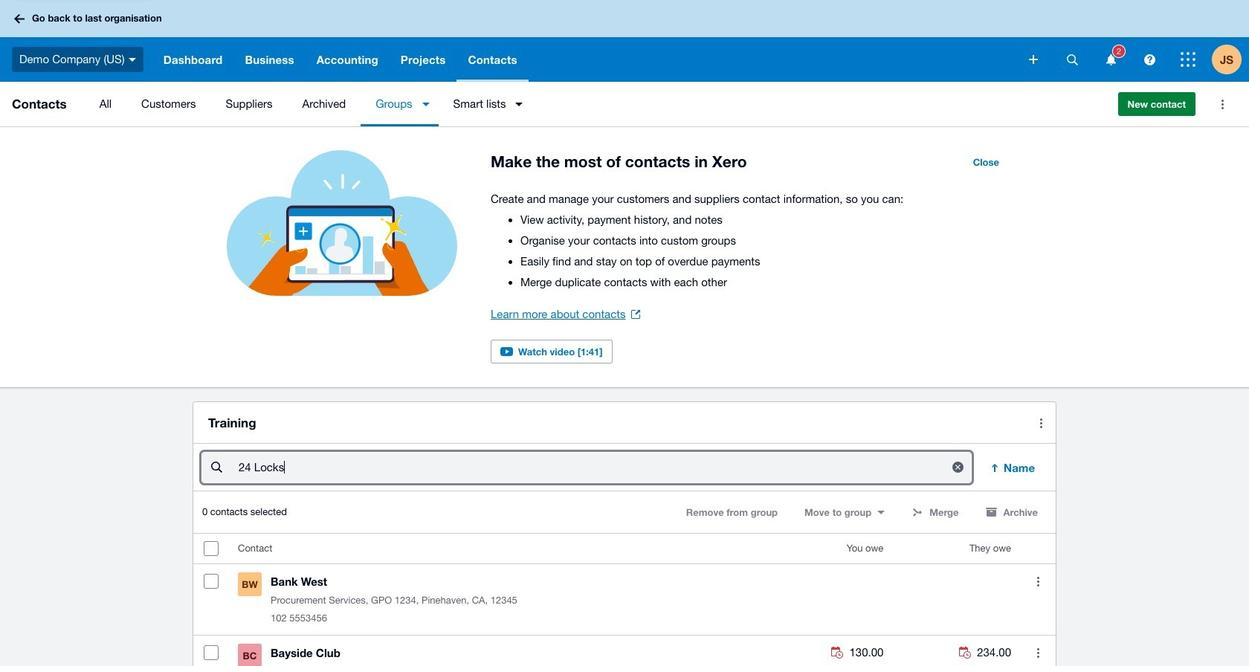 Task type: vqa. For each thing, say whether or not it's contained in the screenshot.
OWE to the right
no



Task type: locate. For each thing, give the bounding box(es) containing it.
actions menu image
[[1208, 89, 1238, 119], [1026, 408, 1056, 438]]

menu
[[85, 82, 1106, 126]]

1 horizontal spatial actions menu image
[[1208, 89, 1238, 119]]

Search for a contact field
[[237, 454, 938, 482]]

svg image
[[14, 14, 25, 23], [1067, 54, 1078, 65], [1144, 54, 1155, 65], [1029, 55, 1038, 64], [128, 58, 136, 62]]

0 vertical spatial actions menu image
[[1208, 89, 1238, 119]]

banner
[[0, 0, 1250, 82]]

0 horizontal spatial svg image
[[1106, 54, 1116, 65]]

svg image
[[1181, 52, 1196, 67], [1106, 54, 1116, 65]]

1 vertical spatial actions menu image
[[1026, 408, 1056, 438]]

0 horizontal spatial actions menu image
[[1026, 408, 1056, 438]]



Task type: describe. For each thing, give the bounding box(es) containing it.
contact list table element
[[193, 534, 1056, 666]]

clear image
[[943, 452, 973, 482]]

1 horizontal spatial svg image
[[1181, 52, 1196, 67]]

more row options image
[[1023, 638, 1053, 666]]

more row options image
[[1023, 567, 1053, 597]]



